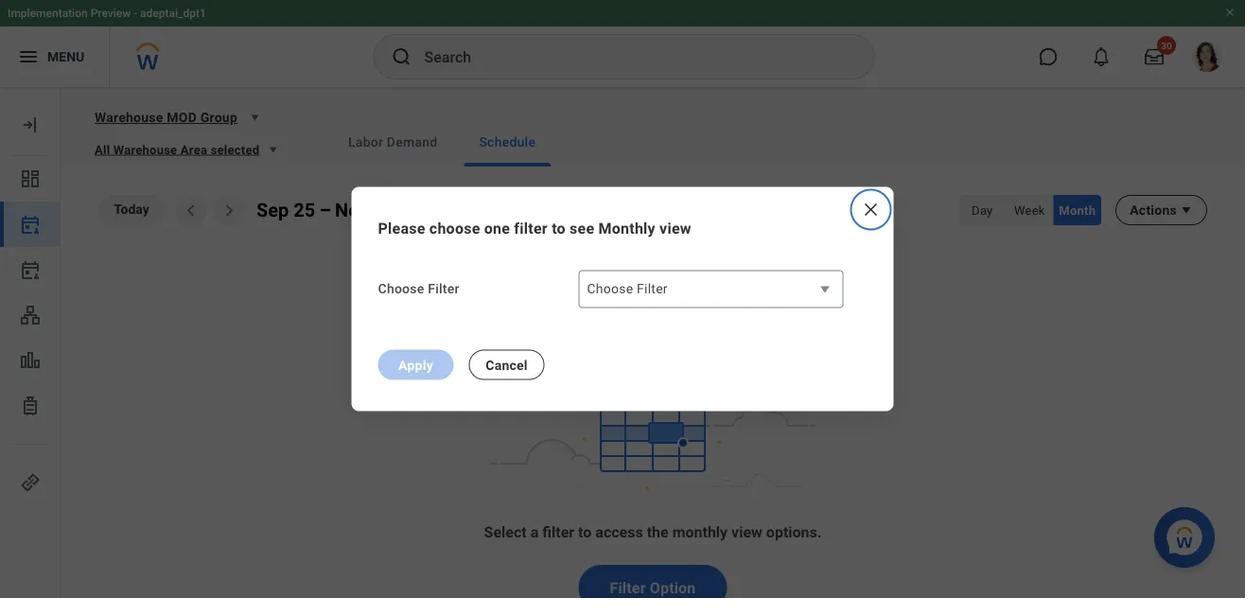 Task type: describe. For each thing, give the bounding box(es) containing it.
please
[[378, 220, 425, 238]]

schedule
[[479, 134, 536, 150]]

x image
[[862, 200, 881, 219]]

a
[[531, 523, 539, 541]]

month button
[[1054, 195, 1102, 225]]

demand
[[387, 134, 438, 150]]

view for monthly
[[660, 220, 692, 238]]

mod
[[167, 110, 197, 125]]

choose
[[429, 220, 480, 238]]

schedule button
[[464, 117, 551, 167]]

sep 25 – nov 5, 2023 button
[[251, 197, 469, 225]]

group
[[200, 110, 238, 125]]

day
[[972, 203, 993, 217]]

view team image
[[19, 304, 42, 326]]

0 vertical spatial warehouse
[[95, 110, 163, 125]]

all warehouse area selected
[[95, 142, 260, 157]]

cancel
[[486, 357, 528, 373]]

1 vertical spatial warehouse
[[113, 142, 177, 157]]

cancel button
[[469, 350, 545, 380]]

2 calendar user solid image from the top
[[19, 258, 42, 281]]

monthly
[[672, 523, 728, 541]]

please choose one filter to see monthly view
[[378, 220, 692, 238]]

select a filter to access the monthly view options.
[[484, 523, 822, 541]]

caret down small image
[[263, 140, 282, 159]]

-
[[134, 7, 137, 20]]

5,
[[373, 199, 389, 222]]

see
[[570, 220, 595, 238]]

close environment banner image
[[1224, 7, 1236, 18]]

labor
[[348, 134, 383, 150]]

apply button
[[378, 350, 454, 380]]

implementation
[[8, 7, 88, 20]]

task timeoff image
[[19, 395, 42, 417]]

please choose one filter to see monthly view dialog
[[352, 187, 894, 411]]

area
[[181, 142, 207, 157]]

options.
[[766, 523, 822, 541]]

sep
[[256, 199, 289, 222]]

implementation preview -   adeptai_dpt1
[[8, 7, 206, 20]]

filter inside "dialog"
[[428, 281, 460, 297]]

view for monthly
[[732, 523, 763, 541]]

all
[[95, 142, 110, 157]]

chevron right small image
[[218, 199, 240, 222]]

dashboard image
[[19, 167, 42, 190]]

all warehouse area selected button
[[83, 136, 290, 163]]

caret down small image for sep 25 – nov 5, 2023 button on the left top
[[441, 198, 463, 221]]

chevron left small image
[[180, 199, 203, 222]]

month
[[1059, 203, 1096, 217]]



Task type: vqa. For each thing, say whether or not it's contained in the screenshot.
Your next pay day is February 28, 2023. element
no



Task type: locate. For each thing, give the bounding box(es) containing it.
to left see
[[552, 220, 566, 238]]

day button
[[959, 195, 1006, 225]]

choose filter
[[378, 281, 460, 297]]

access
[[595, 523, 643, 541]]

option
[[650, 579, 696, 597]]

filter
[[428, 281, 460, 297], [610, 579, 646, 597]]

0 horizontal spatial caret down small image
[[245, 108, 264, 127]]

implementation preview -   adeptai_dpt1 banner
[[0, 0, 1245, 87]]

the
[[647, 523, 669, 541]]

0 vertical spatial filter
[[514, 220, 548, 238]]

week
[[1014, 203, 1045, 217]]

warehouse
[[95, 110, 163, 125], [113, 142, 177, 157]]

filter inside button
[[610, 579, 646, 597]]

choose
[[378, 281, 424, 297]]

warehouse mod group
[[95, 110, 238, 125]]

filter
[[514, 220, 548, 238], [542, 523, 574, 541]]

25 – nov
[[294, 199, 369, 222]]

week button
[[1006, 195, 1054, 225]]

1 horizontal spatial filter
[[610, 579, 646, 597]]

0 horizontal spatial view
[[660, 220, 692, 238]]

labor demand
[[348, 134, 438, 150]]

0 horizontal spatial filter
[[428, 281, 460, 297]]

adeptai_dpt1
[[140, 7, 206, 20]]

0 vertical spatial filter
[[428, 281, 460, 297]]

sep 25 – nov 5, 2023
[[256, 199, 437, 222]]

calendar user solid image
[[19, 213, 42, 236], [19, 258, 42, 281]]

1 horizontal spatial view
[[732, 523, 763, 541]]

calendar user solid image up view team image
[[19, 258, 42, 281]]

one
[[484, 220, 510, 238]]

1 calendar user solid image from the top
[[19, 213, 42, 236]]

caret down small image inside warehouse mod group button
[[245, 108, 264, 127]]

1 horizontal spatial caret down small image
[[441, 198, 463, 221]]

to
[[552, 220, 566, 238], [578, 523, 592, 541]]

warehouse up all
[[95, 110, 163, 125]]

warehouse down warehouse mod group
[[113, 142, 177, 157]]

caret down small image for warehouse mod group button
[[245, 108, 264, 127]]

profile logan mcneil element
[[1181, 36, 1234, 78]]

0 vertical spatial calendar user solid image
[[19, 213, 42, 236]]

filter option
[[610, 579, 696, 597]]

tab list containing labor demand
[[295, 117, 1223, 167]]

filter right the choose
[[428, 281, 460, 297]]

filter inside "dialog"
[[514, 220, 548, 238]]

labor demand button
[[333, 117, 453, 167]]

1 vertical spatial calendar user solid image
[[19, 258, 42, 281]]

to inside sep 25 – nov 5, 2023 tab panel
[[578, 523, 592, 541]]

1 horizontal spatial to
[[578, 523, 592, 541]]

search image
[[390, 45, 413, 68]]

today button
[[98, 194, 165, 225]]

filter inside sep 25 – nov 5, 2023 tab panel
[[542, 523, 574, 541]]

0 vertical spatial to
[[552, 220, 566, 238]]

apply
[[398, 357, 433, 373]]

view inside sep 25 – nov 5, 2023 tab panel
[[732, 523, 763, 541]]

0 vertical spatial caret down small image
[[245, 108, 264, 127]]

filter left option
[[610, 579, 646, 597]]

today
[[114, 201, 149, 217]]

1 vertical spatial caret down small image
[[441, 198, 463, 221]]

to left access
[[578, 523, 592, 541]]

1 vertical spatial filter
[[610, 579, 646, 597]]

filter right a
[[542, 523, 574, 541]]

view inside "dialog"
[[660, 220, 692, 238]]

sep 25 – nov 5, 2023 tab panel
[[61, 167, 1245, 598]]

2023
[[393, 199, 437, 222]]

monthly
[[599, 220, 656, 238]]

select
[[484, 523, 527, 541]]

caret down small image inside sep 25 – nov 5, 2023 button
[[441, 198, 463, 221]]

0 vertical spatial view
[[660, 220, 692, 238]]

notifications large image
[[1092, 47, 1111, 66]]

tab list
[[295, 117, 1223, 167]]

warehouse mod group button
[[83, 98, 272, 136]]

0 horizontal spatial to
[[552, 220, 566, 238]]

view
[[660, 220, 692, 238], [732, 523, 763, 541]]

1 vertical spatial filter
[[542, 523, 574, 541]]

caret down small image
[[245, 108, 264, 127], [441, 198, 463, 221]]

filter option button
[[579, 565, 727, 598]]

caret down small image right group
[[245, 108, 264, 127]]

to inside "dialog"
[[552, 220, 566, 238]]

calendar user solid image down the dashboard icon
[[19, 213, 42, 236]]

filter right one
[[514, 220, 548, 238]]

1 vertical spatial to
[[578, 523, 592, 541]]

selected
[[211, 142, 260, 157]]

navigation pane region
[[0, 87, 61, 598]]

inbox large image
[[1145, 47, 1164, 66]]

1 vertical spatial view
[[732, 523, 763, 541]]

caret down small image right 2023
[[441, 198, 463, 221]]

preview
[[91, 7, 131, 20]]



